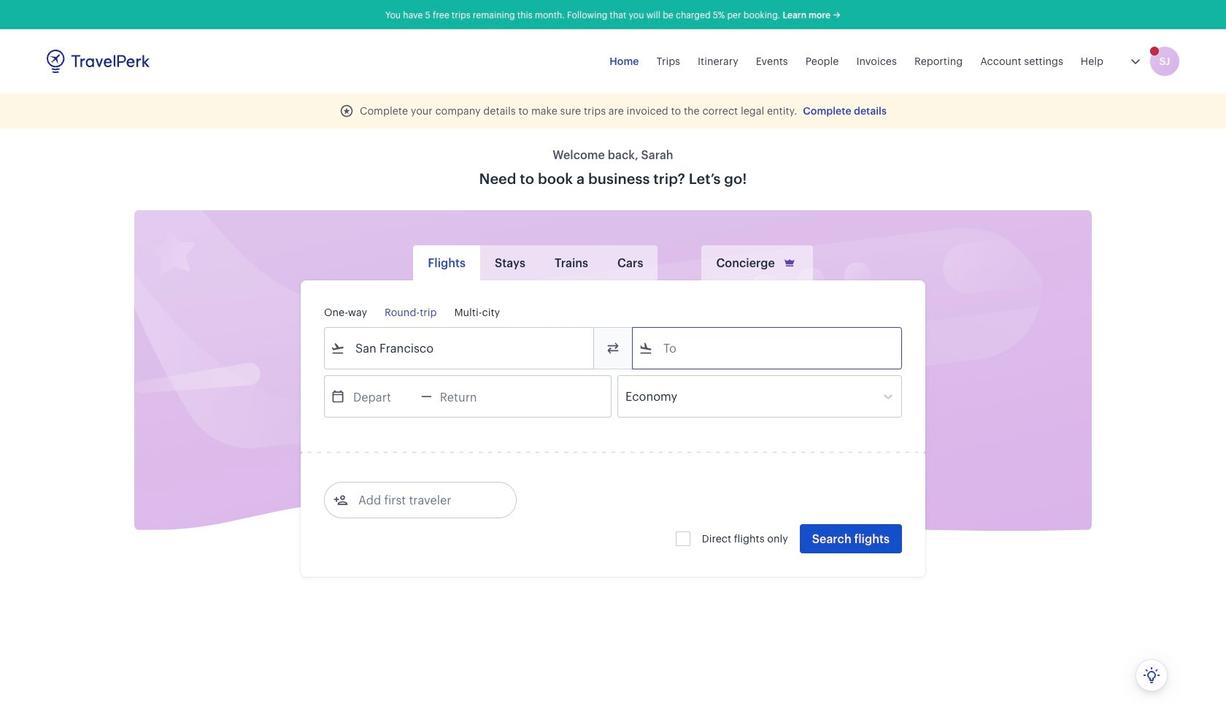 Task type: describe. For each thing, give the bounding box(es) containing it.
Add first traveler search field
[[348, 489, 500, 512]]

To search field
[[654, 337, 883, 360]]

From search field
[[345, 337, 575, 360]]



Task type: locate. For each thing, give the bounding box(es) containing it.
Return text field
[[432, 376, 508, 417]]

Depart text field
[[345, 376, 421, 417]]



